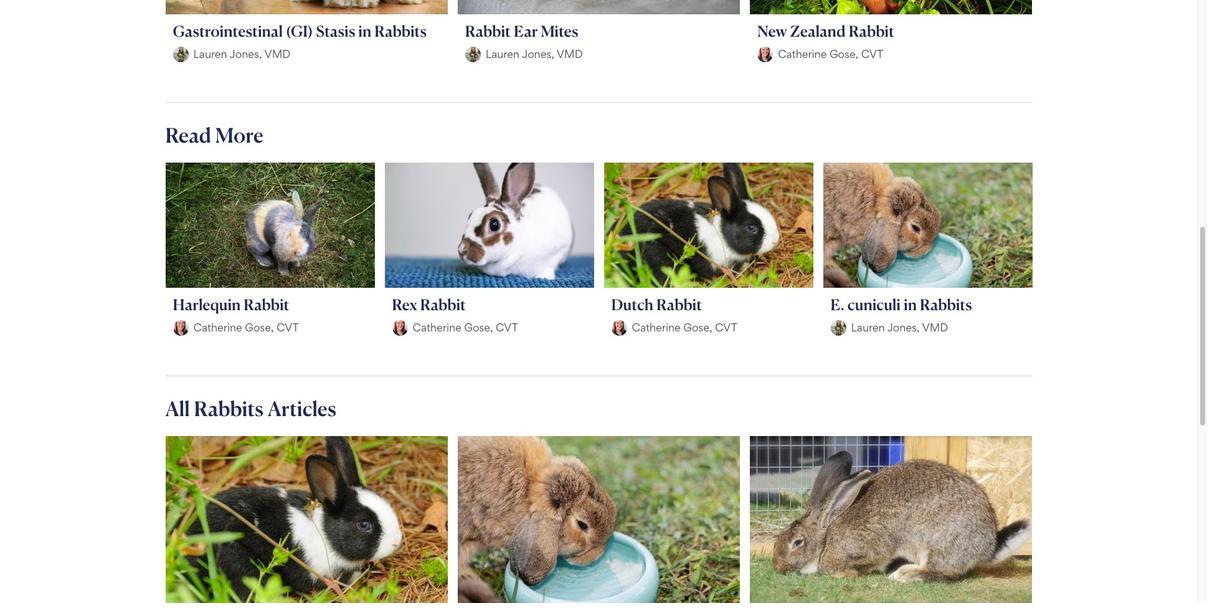 Task type: locate. For each thing, give the bounding box(es) containing it.
catherine gose, cvt down "harlequin rabbit"
[[194, 321, 299, 334]]

e.
[[831, 295, 845, 314]]

(gi)
[[286, 22, 313, 40]]

by image for new
[[758, 47, 774, 62]]

by image down new
[[758, 47, 774, 62]]

cvt for dutch rabbit
[[715, 321, 738, 334]]

catherine gose, cvt for dutch
[[632, 321, 738, 334]]

lauren jones, vmd down ear
[[486, 47, 583, 61]]

rabbit left ear
[[465, 22, 511, 40]]

jones, down gastrointestinal
[[230, 47, 262, 61]]

catherine down zealand
[[778, 47, 827, 61]]

by image for harlequin
[[173, 320, 189, 336]]

gose, down new zealand rabbit
[[830, 47, 859, 61]]

read
[[165, 123, 211, 147]]

rabbit for harlequin rabbit
[[244, 295, 290, 314]]

1 horizontal spatial jones,
[[522, 47, 555, 61]]

by image down gastrointestinal
[[173, 47, 189, 62]]

1 horizontal spatial vmd
[[557, 47, 583, 61]]

catherine down rex rabbit
[[413, 321, 462, 334]]

2 horizontal spatial lauren jones, vmd
[[852, 321, 949, 334]]

2 horizontal spatial jones,
[[888, 321, 920, 334]]

all
[[165, 396, 190, 421]]

articles
[[268, 396, 336, 421]]

gose, down dutch rabbit
[[684, 321, 713, 334]]

lauren down cuniculi
[[852, 321, 885, 334]]

jones, down e. cuniculi in rabbits
[[888, 321, 920, 334]]

catherine
[[778, 47, 827, 61], [194, 321, 242, 334], [413, 321, 462, 334], [632, 321, 681, 334]]

catherine for dutch
[[632, 321, 681, 334]]

0 horizontal spatial lauren jones, vmd
[[194, 47, 291, 61]]

dutch
[[612, 295, 654, 314]]

0 horizontal spatial rabbits
[[194, 396, 264, 421]]

rabbits
[[375, 22, 427, 40], [920, 295, 973, 314], [194, 396, 264, 421]]

gose,
[[830, 47, 859, 61], [245, 321, 274, 334], [464, 321, 493, 334], [684, 321, 713, 334]]

lauren for gastrointestinal
[[194, 47, 227, 61]]

vmd down e. cuniculi in rabbits
[[923, 321, 949, 334]]

cuniculi
[[848, 295, 901, 314]]

catherine gose, cvt down rex rabbit
[[413, 321, 518, 334]]

1 horizontal spatial lauren jones, vmd
[[486, 47, 583, 61]]

in right stasis
[[359, 22, 372, 40]]

gose, down "harlequin rabbit"
[[245, 321, 274, 334]]

2 horizontal spatial lauren
[[852, 321, 885, 334]]

2 horizontal spatial vmd
[[923, 321, 949, 334]]

rabbit right rex
[[421, 295, 466, 314]]

stasis
[[316, 22, 355, 40]]

1 vertical spatial in
[[904, 295, 917, 314]]

new zealand rabbit
[[758, 22, 895, 40]]

by image down rex
[[392, 320, 408, 336]]

0 horizontal spatial vmd
[[265, 47, 291, 61]]

lauren down rabbit ear mites
[[486, 47, 520, 61]]

lauren down gastrointestinal
[[194, 47, 227, 61]]

1 horizontal spatial lauren
[[486, 47, 520, 61]]

catherine gose, cvt down dutch rabbit
[[632, 321, 738, 334]]

lauren
[[194, 47, 227, 61], [486, 47, 520, 61], [852, 321, 885, 334]]

jones, down ear
[[522, 47, 555, 61]]

gastrointestinal
[[173, 22, 283, 40]]

by image down dutch at the right of page
[[612, 320, 627, 336]]

by image
[[173, 47, 189, 62], [465, 47, 481, 62], [173, 320, 189, 336]]

rabbit right dutch at the right of page
[[657, 295, 703, 314]]

vmd
[[265, 47, 291, 61], [557, 47, 583, 61], [923, 321, 949, 334]]

gose, down rex rabbit
[[464, 321, 493, 334]]

vmd for mites
[[557, 47, 583, 61]]

cvt for harlequin rabbit
[[277, 321, 299, 334]]

0 horizontal spatial jones,
[[230, 47, 262, 61]]

rabbit
[[465, 22, 511, 40], [849, 22, 895, 40], [244, 295, 290, 314], [421, 295, 466, 314], [657, 295, 703, 314]]

harlequin
[[173, 295, 241, 314]]

0 vertical spatial in
[[359, 22, 372, 40]]

1 horizontal spatial in
[[904, 295, 917, 314]]

jones, for cuniculi
[[888, 321, 920, 334]]

catherine gose, cvt down new zealand rabbit
[[778, 47, 884, 61]]

2 horizontal spatial rabbits
[[920, 295, 973, 314]]

1 horizontal spatial rabbits
[[375, 22, 427, 40]]

1 vertical spatial rabbits
[[920, 295, 973, 314]]

catherine down harlequin
[[194, 321, 242, 334]]

harlequin rabbit
[[173, 295, 290, 314]]

rabbit right harlequin
[[244, 295, 290, 314]]

jones, for ear
[[522, 47, 555, 61]]

2 vertical spatial rabbits
[[194, 396, 264, 421]]

catherine gose, cvt
[[778, 47, 884, 61], [194, 321, 299, 334], [413, 321, 518, 334], [632, 321, 738, 334]]

rex rabbit
[[392, 295, 466, 314]]

lauren jones, vmd down e. cuniculi in rabbits
[[852, 321, 949, 334]]

by image down harlequin
[[173, 320, 189, 336]]

lauren jones, vmd down gastrointestinal
[[194, 47, 291, 61]]

cvt for rex rabbit
[[496, 321, 518, 334]]

vmd down mites
[[557, 47, 583, 61]]

catherine gose, cvt for harlequin
[[194, 321, 299, 334]]

in right cuniculi
[[904, 295, 917, 314]]

vmd for in
[[923, 321, 949, 334]]

lauren jones, vmd for ear
[[486, 47, 583, 61]]

zealand
[[791, 22, 846, 40]]

by image
[[758, 47, 774, 62], [392, 320, 408, 336], [612, 320, 627, 336], [831, 320, 847, 336]]

by image for rex
[[392, 320, 408, 336]]

catherine down dutch rabbit
[[632, 321, 681, 334]]

lauren jones, vmd
[[194, 47, 291, 61], [486, 47, 583, 61], [852, 321, 949, 334]]

in
[[359, 22, 372, 40], [904, 295, 917, 314]]

read more
[[165, 123, 264, 147]]

rex
[[392, 295, 417, 314]]

cvt
[[862, 47, 884, 61], [277, 321, 299, 334], [496, 321, 518, 334], [715, 321, 738, 334]]

jones, for (gi)
[[230, 47, 262, 61]]

vmd down (gi)
[[265, 47, 291, 61]]

0 horizontal spatial lauren
[[194, 47, 227, 61]]

lauren for rabbit
[[486, 47, 520, 61]]

ear
[[514, 22, 538, 40]]

catherine gose, cvt for rex
[[413, 321, 518, 334]]

by image down rabbit ear mites
[[465, 47, 481, 62]]

by image down e.
[[831, 320, 847, 336]]

more
[[216, 123, 264, 147]]

jones,
[[230, 47, 262, 61], [522, 47, 555, 61], [888, 321, 920, 334]]



Task type: describe. For each thing, give the bounding box(es) containing it.
gose, for new zealand rabbit
[[830, 47, 859, 61]]

by image for dutch
[[612, 320, 627, 336]]

0 vertical spatial rabbits
[[375, 22, 427, 40]]

catherine for harlequin
[[194, 321, 242, 334]]

by image for rabbit
[[465, 47, 481, 62]]

catherine gose, cvt for new
[[778, 47, 884, 61]]

gose, for dutch rabbit
[[684, 321, 713, 334]]

gose, for harlequin rabbit
[[245, 321, 274, 334]]

vmd for stasis
[[265, 47, 291, 61]]

catherine for rex
[[413, 321, 462, 334]]

rabbit for rex rabbit
[[421, 295, 466, 314]]

lauren for e.
[[852, 321, 885, 334]]

cvt for new zealand rabbit
[[862, 47, 884, 61]]

rabbit for dutch rabbit
[[657, 295, 703, 314]]

all rabbits articles
[[165, 396, 336, 421]]

e. cuniculi in rabbits
[[831, 295, 973, 314]]

by image for e.
[[831, 320, 847, 336]]

catherine for new
[[778, 47, 827, 61]]

rabbit right zealand
[[849, 22, 895, 40]]

mites
[[541, 22, 579, 40]]

lauren jones, vmd for (gi)
[[194, 47, 291, 61]]

gastrointestinal (gi) stasis in rabbits
[[173, 22, 427, 40]]

dutch rabbit
[[612, 295, 703, 314]]

0 horizontal spatial in
[[359, 22, 372, 40]]

new
[[758, 22, 787, 40]]

gose, for rex rabbit
[[464, 321, 493, 334]]

lauren jones, vmd for cuniculi
[[852, 321, 949, 334]]

by image for gastrointestinal
[[173, 47, 189, 62]]

rabbit ear mites
[[465, 22, 579, 40]]



Task type: vqa. For each thing, say whether or not it's contained in the screenshot.
New Catherine Gose, CVT
yes



